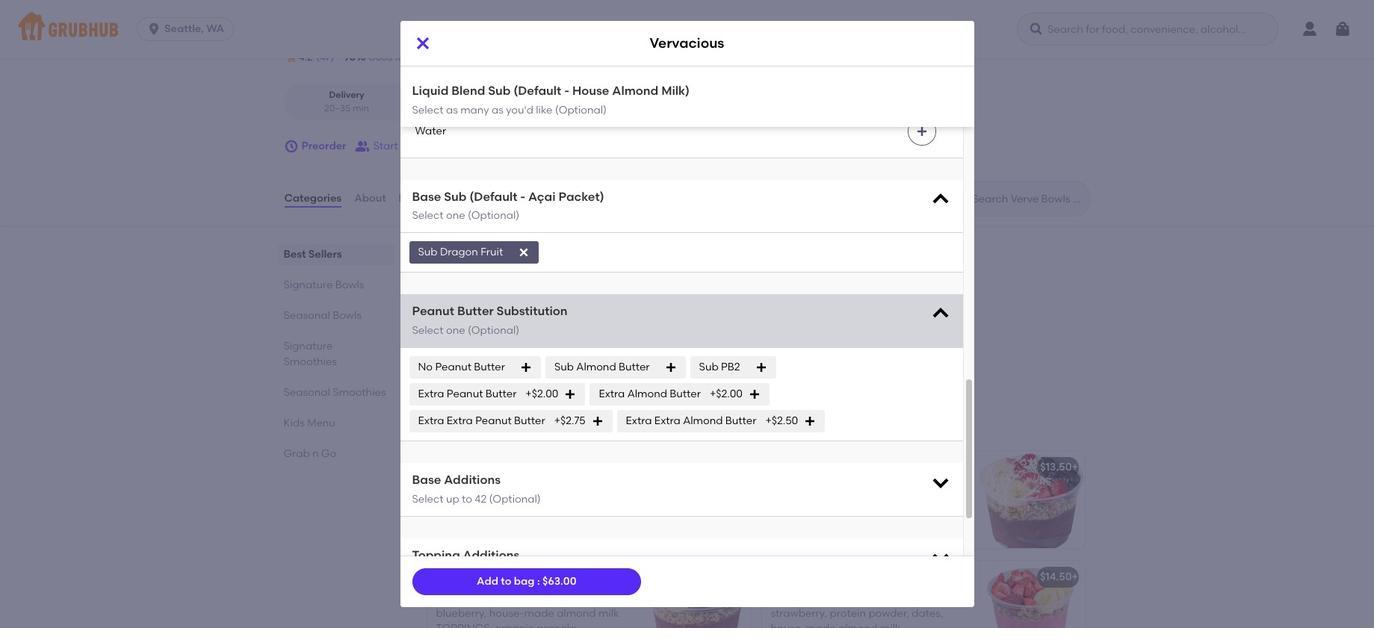 Task type: vqa. For each thing, say whether or not it's contained in the screenshot.
Chili's link
no



Task type: locate. For each thing, give the bounding box(es) containing it.
house- down substitution
[[510, 339, 545, 352]]

base additions select up to 42 (optional)
[[412, 473, 541, 506]]

almond
[[577, 339, 617, 352], [579, 501, 618, 513], [557, 608, 596, 620], [839, 623, 878, 629]]

sellers up on at top
[[463, 244, 515, 263]]

açai, down add
[[468, 592, 493, 605]]

1 horizontal spatial min
[[500, 103, 517, 113]]

(default up like on the left top of the page
[[514, 84, 562, 98]]

0 vertical spatial one
[[446, 209, 465, 222]]

0 vertical spatial base
[[412, 190, 441, 204]]

blueberry, inside base: açai, banana, strawberry, blueberry, house-made almond milk toppings: organic granol
[[436, 608, 487, 620]]

0 horizontal spatial as
[[446, 104, 458, 116]]

+$2.00 for extra peanut butter
[[526, 388, 559, 401]]

organic inside base: açai, banana, strawberry, blueberry, house-made almond milk toppings: organic granol
[[495, 623, 534, 629]]

smoothies up the seasonal smoothies
[[284, 356, 337, 369]]

1 min from the left
[[353, 103, 369, 113]]

base: left dragonfruit,
[[771, 592, 800, 605]]

granola, up $63.00
[[560, 516, 602, 529]]

select left 'up'
[[412, 493, 444, 506]]

toppings: inside base: açai, banana, strawberry, blueberry, house-made almond milk toppings: organic granol
[[436, 623, 493, 629]]

banana, up the honey,
[[858, 498, 901, 510]]

butter left the +$2.50
[[726, 415, 757, 428]]

svg image inside "preorder" button
[[284, 139, 299, 154]]

strawberry, down $63.00
[[541, 592, 598, 605]]

banana, down bag
[[496, 592, 539, 605]]

base inside base additions select up to 42 (optional)
[[412, 473, 441, 488]]

sub right reviews
[[444, 190, 467, 204]]

granola,
[[558, 354, 601, 367], [813, 498, 855, 510], [560, 516, 602, 529]]

base
[[412, 190, 441, 204], [412, 473, 441, 488]]

- left house at the top of page
[[565, 84, 570, 98]]

min down delivery
[[353, 103, 369, 113]]

$14.50 +
[[1041, 571, 1079, 584]]

(optional)
[[555, 104, 607, 116], [468, 209, 520, 222], [468, 324, 520, 337], [489, 493, 541, 506]]

0 horizontal spatial sellers
[[309, 248, 342, 261]]

butter up the 'extra peanut butter'
[[474, 361, 505, 374]]

base: for the bottom vervacious image
[[436, 486, 465, 498]]

1 vertical spatial vervacious
[[435, 303, 491, 316]]

1 vertical spatial milk
[[436, 516, 457, 529]]

(default left açai
[[470, 190, 518, 204]]

sub left pb2
[[699, 361, 719, 374]]

base: up no peanut butter
[[435, 324, 464, 337]]

verve bowl image
[[973, 452, 1085, 549]]

0 vertical spatial to
[[462, 493, 472, 506]]

crushed up "+$2.75"
[[539, 370, 580, 382]]

almond inside base: açai, banana, strawberry, blueberry, house-made almond milk toppings: organic granol
[[557, 608, 596, 620]]

one up the dragon
[[446, 209, 465, 222]]

protein
[[830, 608, 866, 620]]

0 vertical spatial milk
[[435, 354, 455, 367]]

butter up extra almond butter
[[619, 361, 650, 374]]

peanut right no
[[435, 361, 472, 374]]

vervacious for top vervacious image
[[435, 303, 491, 316]]

to left bag
[[501, 575, 512, 588]]

0 horizontal spatial min
[[353, 103, 369, 113]]

+$2.00 down pb2
[[710, 388, 743, 401]]

berry
[[436, 571, 463, 584]]

2 $13.50 + from the left
[[1041, 461, 1079, 474]]

extra extra peanut butter
[[418, 415, 545, 428]]

sub for sub pb2
[[699, 361, 719, 374]]

sub up '10–20' at the top of page
[[488, 84, 511, 98]]

bowls up seasonal bowls
[[335, 279, 364, 292]]

4.2
[[299, 51, 313, 64]]

house-
[[510, 339, 545, 352], [511, 501, 546, 513], [489, 608, 524, 620], [771, 623, 806, 629]]

2 $13.50 from the left
[[1041, 461, 1072, 474]]

toppings: up the honey,
[[863, 483, 919, 495]]

additions for topping
[[463, 549, 520, 563]]

honey,
[[883, 513, 917, 526]]

0 vertical spatial seasonal
[[284, 310, 330, 322]]

1 vertical spatial one
[[446, 324, 465, 337]]

sellers
[[463, 244, 515, 263], [309, 248, 342, 261]]

select down reviews
[[412, 209, 444, 222]]

1 horizontal spatial $13.50
[[1041, 461, 1072, 474]]

milk for top vervacious image
[[435, 354, 455, 367]]

butter down ordered
[[457, 305, 494, 319]]

2 base from the top
[[412, 473, 441, 488]]

one inside base sub (default - açai packet) select one (optional)
[[446, 209, 465, 222]]

2 vertical spatial açai,
[[468, 592, 493, 605]]

extra for extra extra peanut butter
[[418, 415, 444, 428]]

79
[[427, 51, 439, 64]]

açai, inside base: açai, banana, strawberry, blueberry, house-made almond milk toppings: organic granol
[[468, 592, 493, 605]]

0 vertical spatial peanut
[[435, 339, 471, 352]]

toppings: up the 'extra peanut butter'
[[458, 354, 514, 367]]

0 vertical spatial signature
[[284, 279, 333, 292]]

0 horizontal spatial +$2.00
[[526, 388, 559, 401]]

1 vertical spatial additions
[[463, 549, 520, 563]]

option group
[[284, 83, 540, 121]]

liquid blend sub (default - house almond milk) select as many as you'd like (optional)
[[412, 84, 690, 116]]

1 base from the top
[[412, 190, 441, 204]]

star icon image
[[284, 50, 299, 65]]

1 horizontal spatial best
[[424, 244, 459, 263]]

Input item quantity number field
[[876, 61, 909, 88]]

bowls
[[335, 279, 364, 292], [333, 310, 362, 322], [505, 417, 551, 435]]

almond inside base: dragonfruit, banana, strawberry, protein powder, dates, house-made almond mi
[[839, 623, 878, 629]]

best for best sellers
[[284, 248, 306, 261]]

(optional) inside base additions select up to 42 (optional)
[[489, 493, 541, 506]]

0 vertical spatial additions
[[444, 473, 501, 488]]

almonds up berry yum
[[436, 546, 480, 559]]

svg image
[[414, 34, 432, 52], [856, 68, 868, 80], [916, 68, 928, 80], [284, 139, 299, 154], [518, 247, 530, 259], [930, 304, 951, 325], [665, 362, 677, 374], [755, 362, 767, 374], [565, 389, 577, 401], [749, 389, 761, 401], [592, 416, 604, 428], [930, 548, 951, 569]]

strawberry, inside base: dragonfruit, banana, strawberry, protein powder, dates, house-made almond mi
[[771, 608, 828, 620]]

select inside peanut butter substitution select one (optional)
[[412, 324, 444, 337]]

butter, down peanut butter substitution select one (optional)
[[474, 339, 507, 352]]

delivery 20–35 min
[[324, 90, 369, 113]]

2 vertical spatial milk
[[599, 608, 619, 620]]

0 vertical spatial butter,
[[474, 339, 507, 352]]

1 vertical spatial granola,
[[813, 498, 855, 510]]

sub almond butter
[[555, 361, 650, 374]]

1 seasonal from the top
[[284, 310, 330, 322]]

start group order
[[373, 140, 461, 152]]

search icon image
[[949, 190, 967, 208]]

1 +$2.00 from the left
[[526, 388, 559, 401]]

2 select from the top
[[412, 209, 444, 222]]

1 one from the top
[[446, 209, 465, 222]]

blueberry, down berry yum
[[436, 608, 487, 620]]

2 +$2.00 from the left
[[710, 388, 743, 401]]

courtyard
[[573, 29, 625, 42]]

715
[[303, 29, 318, 42]]

best inside best sellers most ordered on grubhub
[[424, 244, 459, 263]]

0 vertical spatial signature bowls
[[284, 279, 364, 292]]

1 horizontal spatial $13.50 +
[[1041, 461, 1079, 474]]

+$2.50
[[766, 415, 798, 428]]

vervacious image
[[639, 290, 752, 387], [638, 452, 750, 549]]

min right '10–20' at the top of page
[[500, 103, 517, 113]]

fruit
[[481, 246, 503, 259]]

about button
[[354, 172, 387, 226]]

n
[[312, 448, 319, 461]]

0 horizontal spatial to
[[462, 493, 472, 506]]

base: for top vervacious image
[[435, 324, 464, 337]]

min
[[353, 103, 369, 113], [500, 103, 517, 113]]

as
[[446, 104, 458, 116], [492, 104, 504, 116]]

seasonal for seasonal bowls
[[284, 310, 330, 322]]

0 horizontal spatial -
[[520, 190, 526, 204]]

extra
[[418, 388, 444, 401], [599, 388, 625, 401], [418, 415, 444, 428], [447, 415, 473, 428], [626, 415, 652, 428], [655, 415, 681, 428]]

1 vertical spatial signature
[[284, 340, 333, 353]]

1 horizontal spatial sellers
[[463, 244, 515, 263]]

1 select from the top
[[412, 104, 444, 116]]

to left "42"
[[462, 493, 472, 506]]

crushed for the bottom vervacious image
[[541, 531, 582, 544]]

main navigation navigation
[[0, 0, 1375, 58]]

signature down 'best sellers'
[[284, 279, 333, 292]]

best down categories button
[[284, 248, 306, 261]]

signature down the 'extra peanut butter'
[[424, 417, 501, 435]]

butter, right 'up'
[[475, 501, 509, 513]]

bowls left "+$2.75"
[[505, 417, 551, 435]]

açai, for $13.50 +
[[468, 486, 493, 498]]

sub for sub dragon fruit
[[418, 246, 438, 259]]

$13.50 for base: açai sorbet  toppings: organic granola, banana, strawberry, blueberry, honey, sweetened coconut
[[1041, 461, 1072, 474]]

almond left milk)
[[612, 84, 659, 98]]

granola, for top vervacious image
[[558, 354, 601, 367]]

option group containing delivery 20–35 min
[[284, 83, 540, 121]]

sellers down categories button
[[309, 248, 342, 261]]

add to bag : $63.00
[[477, 575, 577, 588]]

butter up extra extra peanut butter
[[486, 388, 517, 401]]

preorder button
[[284, 133, 346, 160]]

base for base additions
[[412, 473, 441, 488]]

banana, inside base: dragonfruit, banana, strawberry, protein powder, dates, house-made almond mi
[[865, 592, 908, 605]]

signature bowls
[[284, 279, 364, 292], [424, 417, 551, 435]]

strawberry,
[[480, 370, 537, 382], [771, 513, 828, 526], [482, 531, 538, 544], [541, 592, 598, 605], [771, 608, 828, 620]]

peanut down most
[[412, 305, 455, 319]]

juice
[[448, 60, 476, 73]]

açai, right 'up'
[[468, 486, 493, 498]]

berry yum
[[436, 571, 488, 584]]

signature inside signature smoothies
[[284, 340, 333, 353]]

as left •
[[446, 104, 458, 116]]

extra almond butter
[[599, 388, 701, 401]]

0 vertical spatial +$1.75
[[415, 14, 444, 27]]

2 +$1.75 from the top
[[415, 75, 444, 88]]

butter left "+$2.75"
[[514, 415, 545, 428]]

0 horizontal spatial $13.50
[[706, 461, 737, 474]]

(optional) inside liquid blend sub (default - house almond milk) select as many as you'd like (optional)
[[555, 104, 607, 116]]

organic up ':'
[[518, 516, 557, 529]]

of
[[476, 29, 486, 42]]

additions inside base additions select up to 42 (optional)
[[444, 473, 501, 488]]

açai,
[[466, 324, 492, 337], [468, 486, 493, 498], [468, 592, 493, 605]]

strawberry, down dragonfruit,
[[771, 608, 828, 620]]

butter inside peanut butter substitution select one (optional)
[[457, 305, 494, 319]]

add
[[477, 575, 499, 588]]

signature smoothies
[[284, 340, 337, 369]]

butter, for top vervacious image
[[474, 339, 507, 352]]

additions up "42"
[[444, 473, 501, 488]]

base: left "42"
[[436, 486, 465, 498]]

(optional) down substitution
[[468, 324, 520, 337]]

wa
[[206, 22, 224, 35]]

strawberry, up 'sweetened'
[[771, 513, 828, 526]]

granola, up "+$2.75"
[[558, 354, 601, 367]]

extra peanut butter
[[418, 388, 517, 401]]

additions for base
[[444, 473, 501, 488]]

1 vertical spatial base
[[412, 473, 441, 488]]

2 vertical spatial granola,
[[560, 516, 602, 529]]

0 vertical spatial granola,
[[558, 354, 601, 367]]

to
[[462, 493, 472, 506], [501, 575, 512, 588]]

organic inside the base: açai sorbet  toppings: organic granola, banana, strawberry, blueberry, honey, sweetened coconut
[[771, 498, 810, 510]]

1 horizontal spatial as
[[492, 104, 504, 116]]

0 vertical spatial almonds
[[435, 385, 479, 398]]

96
[[344, 51, 356, 64]]

4 select from the top
[[412, 493, 444, 506]]

toppings: down "42"
[[459, 516, 516, 529]]

0 vertical spatial smoothies
[[284, 356, 337, 369]]

1 vertical spatial açai,
[[468, 486, 493, 498]]

2 min from the left
[[500, 103, 517, 113]]

1 $13.50 from the left
[[706, 461, 737, 474]]

granola, down sorbet
[[813, 498, 855, 510]]

1 as from the left
[[446, 104, 458, 116]]

made down dragonfruit,
[[806, 623, 836, 629]]

sub up most
[[418, 246, 438, 259]]

1 vertical spatial butter,
[[475, 501, 509, 513]]

made inside base: dragonfruit, banana, strawberry, protein powder, dates, house-made almond mi
[[806, 623, 836, 629]]

açai, up no peanut butter
[[466, 324, 492, 337]]

seattle, wa button
[[137, 17, 240, 41]]

2 as from the left
[[492, 104, 504, 116]]

1 vertical spatial signature bowls
[[424, 417, 551, 435]]

•
[[467, 103, 471, 113]]

organic
[[517, 354, 556, 367], [771, 498, 810, 510], [518, 516, 557, 529], [495, 623, 534, 629]]

1 vertical spatial +$1.75
[[415, 75, 444, 88]]

base:
[[435, 324, 464, 337], [771, 483, 800, 495], [436, 486, 465, 498], [436, 592, 465, 605], [771, 592, 800, 605]]

1 vertical spatial almonds
[[436, 546, 480, 559]]

base: inside base: açai, banana, strawberry, blueberry, house-made almond milk toppings: organic granol
[[436, 592, 465, 605]]

svg image
[[1334, 20, 1352, 38], [147, 22, 162, 37], [1029, 22, 1044, 37], [916, 125, 928, 137], [930, 189, 951, 210], [520, 362, 532, 374], [804, 416, 816, 428], [930, 473, 951, 494]]

one inside peanut butter substitution select one (optional)
[[446, 324, 465, 337]]

best
[[424, 244, 459, 263], [284, 248, 306, 261]]

banana, right "42"
[[496, 486, 539, 498]]

base: açai, banana, blueberry, peanut butter, house-made almond milk  toppings: organic granola, banana, strawberry, crushed almonds up add to bag : $63.00
[[436, 486, 618, 559]]

peanut left "42"
[[436, 501, 473, 513]]

1 vertical spatial -
[[520, 190, 526, 204]]

peanut
[[435, 339, 471, 352], [436, 501, 473, 513]]

house- right "42"
[[511, 501, 546, 513]]

base: açai sorbet  toppings: organic granola, banana, strawberry, blueberry, honey, sweetened coconut
[[771, 483, 919, 541]]

2 vertical spatial vervacious
[[436, 464, 493, 477]]

almonds down no peanut butter
[[435, 385, 479, 398]]

sub up "+$2.75"
[[555, 361, 574, 374]]

(optional) right "42"
[[489, 493, 541, 506]]

peanut for top vervacious image
[[435, 339, 471, 352]]

group
[[401, 140, 431, 152]]

dragon
[[440, 246, 478, 259]]

blueberry, up coconut
[[830, 513, 881, 526]]

0 horizontal spatial best
[[284, 248, 306, 261]]

on
[[494, 265, 507, 278]]

organic down substitution
[[517, 354, 556, 367]]

1 horizontal spatial -
[[565, 84, 570, 98]]

best up most
[[424, 244, 459, 263]]

made
[[545, 339, 575, 352], [546, 501, 576, 513], [524, 608, 554, 620], [806, 623, 836, 629]]

+$2.00
[[526, 388, 559, 401], [710, 388, 743, 401]]

0 vertical spatial -
[[565, 84, 570, 98]]

house- inside base: dragonfruit, banana, strawberry, protein powder, dates, house-made almond mi
[[771, 623, 806, 629]]

- left açai
[[520, 190, 526, 204]]

base: down the berry
[[436, 592, 465, 605]]

1 vertical spatial crushed
[[541, 531, 582, 544]]

house- down dragonfruit,
[[771, 623, 806, 629]]

crushed up $63.00
[[541, 531, 582, 544]]

toppings: inside the base: açai sorbet  toppings: organic granola, banana, strawberry, blueberry, honey, sweetened coconut
[[863, 483, 919, 495]]

strawberry, inside the base: açai sorbet  toppings: organic granola, banana, strawberry, blueberry, honey, sweetened coconut
[[771, 513, 828, 526]]

organic down bag
[[495, 623, 534, 629]]

1 vertical spatial smoothies
[[333, 387, 386, 399]]

(optional) down house at the top of page
[[555, 104, 607, 116]]

base: inside the base: açai sorbet  toppings: organic granola, banana, strawberry, blueberry, honey, sweetened coconut
[[771, 483, 800, 495]]

sub inside base sub (default - açai packet) select one (optional)
[[444, 190, 467, 204]]

+$1.75
[[415, 14, 444, 27], [415, 75, 444, 88]]

$13.50 +
[[706, 461, 744, 474], [1041, 461, 1079, 474]]

milk
[[435, 354, 455, 367], [436, 516, 457, 529], [599, 608, 619, 620]]

0 horizontal spatial signature bowls
[[284, 279, 364, 292]]

apple juice +$1.75
[[415, 60, 476, 88]]

liquid
[[412, 84, 449, 98]]

select down "liquid"
[[412, 104, 444, 116]]

0 vertical spatial (default
[[514, 84, 562, 98]]

base: down verve at the bottom of the page
[[771, 483, 800, 495]]

(optional) up fruit
[[468, 209, 520, 222]]

street
[[369, 29, 399, 42]]

start
[[373, 140, 398, 152]]

milk)
[[662, 84, 690, 98]]

1 vertical spatial (default
[[470, 190, 518, 204]]

seasonal up signature smoothies
[[284, 310, 330, 322]]

almond up extra almond butter
[[577, 361, 616, 374]]

base inside base sub (default - açai packet) select one (optional)
[[412, 190, 441, 204]]

3 select from the top
[[412, 324, 444, 337]]

butter
[[457, 305, 494, 319], [474, 361, 505, 374], [619, 361, 650, 374], [486, 388, 517, 401], [670, 388, 701, 401], [514, 415, 545, 428], [726, 415, 757, 428]]

peanut down the 'extra peanut butter'
[[476, 415, 512, 428]]

0 horizontal spatial $13.50 +
[[706, 461, 744, 474]]

0 vertical spatial crushed
[[539, 370, 580, 382]]

2 vertical spatial signature
[[424, 417, 501, 435]]

(206) 422-1319
[[636, 29, 706, 42]]

toppings: down berry yum
[[436, 623, 493, 629]]

no peanut butter
[[418, 361, 505, 374]]

signature bowls down the 'extra peanut butter'
[[424, 417, 551, 435]]

signature down seasonal bowls
[[284, 340, 333, 353]]

1 vertical spatial bowls
[[333, 310, 362, 322]]

bowls up signature smoothies
[[333, 310, 362, 322]]

bowl
[[802, 461, 827, 474]]

2 seasonal from the top
[[284, 387, 330, 399]]

peanut up no peanut butter
[[435, 339, 471, 352]]

1 $13.50 + from the left
[[706, 461, 744, 474]]

1 vertical spatial peanut
[[436, 501, 473, 513]]

1 horizontal spatial to
[[501, 575, 512, 588]]

organic down açai
[[771, 498, 810, 510]]

1 vertical spatial seasonal
[[284, 387, 330, 399]]

good food
[[368, 52, 415, 63]]

1 horizontal spatial +$2.00
[[710, 388, 743, 401]]

house- down bag
[[489, 608, 524, 620]]

one up no peanut butter
[[446, 324, 465, 337]]

good
[[368, 52, 393, 63]]

+$1.75 up the k at left top
[[415, 14, 444, 27]]

$13.50
[[706, 461, 737, 474], [1041, 461, 1072, 474]]

pb2
[[721, 361, 740, 374]]

banana,
[[494, 324, 537, 337], [435, 370, 478, 382], [496, 486, 539, 498], [858, 498, 901, 510], [436, 531, 479, 544], [496, 592, 539, 605], [865, 592, 908, 605]]

sellers for best sellers
[[309, 248, 342, 261]]

sellers inside best sellers most ordered on grubhub
[[463, 244, 515, 263]]

$13.50 + for base: açai, banana, blueberry, peanut butter, house-made almond milk  toppings: organic granola, banana, strawberry, crushed almonds
[[706, 461, 744, 474]]

2 one from the top
[[446, 324, 465, 337]]



Task type: describe. For each thing, give the bounding box(es) containing it.
almonds for top vervacious image
[[435, 385, 479, 398]]

bag
[[514, 575, 535, 588]]

no
[[418, 361, 433, 374]]

categories
[[284, 192, 342, 205]]

to inside base additions select up to 42 (optional)
[[462, 493, 472, 506]]

1 horizontal spatial signature bowls
[[424, 417, 551, 435]]

blend
[[452, 84, 485, 98]]

base: inside base: dragonfruit, banana, strawberry, protein powder, dates, house-made almond mi
[[771, 592, 800, 605]]

k
[[430, 29, 437, 42]]

berry yum image
[[638, 562, 750, 629]]

(206) 422-1319 button
[[636, 28, 706, 43]]

+ for base: açai sorbet  toppings: organic granola, banana, strawberry, blueberry, honey, sweetened coconut
[[1072, 461, 1079, 474]]

açai
[[803, 483, 825, 495]]

kids
[[284, 417, 305, 430]]

butter, for the bottom vervacious image
[[475, 501, 509, 513]]

min inside delivery 20–35 min
[[353, 103, 369, 113]]

+$1.75 inside apple juice +$1.75
[[415, 75, 444, 88]]

sweetened
[[771, 528, 827, 541]]

best for best sellers most ordered on grubhub
[[424, 244, 459, 263]]

sub for sub almond butter
[[555, 361, 574, 374]]

+$2.75
[[554, 415, 586, 428]]

kids menu
[[284, 417, 336, 430]]

(optional) inside peanut butter substitution select one (optional)
[[468, 324, 520, 337]]

order
[[434, 140, 461, 152]]

(default inside liquid blend sub (default - house almond milk) select as many as you'd like (optional)
[[514, 84, 562, 98]]

1 vertical spatial base: açai, banana, blueberry, peanut butter, house-made almond milk  toppings: organic granola, banana, strawberry, crushed almonds
[[436, 486, 618, 559]]

select inside liquid blend sub (default - house almond milk) select as many as you'd like (optional)
[[412, 104, 444, 116]]

ordered
[[451, 265, 492, 278]]

select inside base additions select up to 42 (optional)
[[412, 493, 444, 506]]

go
[[321, 448, 337, 461]]

banana, inside the base: açai sorbet  toppings: organic granola, banana, strawberry, blueberry, honey, sweetened coconut
[[858, 498, 901, 510]]

granola, inside the base: açai sorbet  toppings: organic granola, banana, strawberry, blueberry, honey, sweetened coconut
[[813, 498, 855, 510]]

almond down sub pb2
[[683, 415, 723, 428]]

grab n go
[[284, 448, 337, 461]]

$63.00
[[543, 575, 577, 588]]

milk for the bottom vervacious image
[[436, 516, 457, 529]]

seasonal bowls
[[284, 310, 362, 322]]

topping additions
[[412, 549, 520, 563]]

select inside base sub (default - açai packet) select one (optional)
[[412, 209, 444, 222]]

0 vertical spatial vervacious image
[[639, 290, 752, 387]]

menu
[[307, 417, 336, 430]]

10–20
[[474, 103, 498, 113]]

2 vertical spatial bowls
[[505, 417, 551, 435]]

yum
[[465, 571, 488, 584]]

reviews
[[399, 192, 440, 205]]

extra for extra almond butter
[[599, 388, 625, 401]]

you'd
[[506, 104, 534, 116]]

peanut butter substitution select one (optional)
[[412, 305, 568, 337]]

+ for base: açai, banana, blueberry, peanut butter, house-made almond milk  toppings: organic granola, banana, strawberry, crushed almonds
[[737, 461, 744, 474]]

almond up extra extra almond butter
[[628, 388, 668, 401]]

butter up extra extra almond butter
[[670, 388, 701, 401]]

715 east pine street suite k middle of pike motorworks courtyard
[[303, 29, 625, 42]]

$13.50 + for base: açai sorbet  toppings: organic granola, banana, strawberry, blueberry, honey, sweetened coconut
[[1041, 461, 1079, 474]]

seasonal smoothies
[[284, 387, 386, 399]]

strawberry, up bag
[[482, 531, 538, 544]]

start group order button
[[355, 133, 461, 160]]

blueberry, inside the base: açai sorbet  toppings: organic granola, banana, strawberry, blueberry, honey, sweetened coconut
[[830, 513, 881, 526]]

:
[[537, 575, 540, 588]]

42
[[475, 493, 487, 506]]

delivery
[[329, 90, 364, 100]]

pickup
[[462, 90, 492, 100]]

water
[[415, 124, 446, 137]]

min inside pickup 0.5 mi • 10–20 min
[[500, 103, 517, 113]]

base for base sub (default - açai packet)
[[412, 190, 441, 204]]

pickup 0.5 mi • 10–20 min
[[437, 90, 517, 113]]

peanut inside peanut butter substitution select one (optional)
[[412, 305, 455, 319]]

strawberry, up the 'extra peanut butter'
[[480, 370, 537, 382]]

crushed for top vervacious image
[[539, 370, 580, 382]]

base: for 'verve bowl' image on the bottom right of the page
[[771, 483, 800, 495]]

- inside base sub (default - açai packet) select one (optional)
[[520, 190, 526, 204]]

milk inside base: açai, banana, strawberry, blueberry, house-made almond milk toppings: organic granol
[[599, 608, 619, 620]]

almond inside liquid blend sub (default - house almond milk) select as many as you'd like (optional)
[[612, 84, 659, 98]]

715 east pine street suite k middle of pike motorworks courtyard button
[[302, 27, 626, 44]]

0 vertical spatial base: açai, banana, blueberry, peanut butter, house-made almond milk  toppings: organic granola, banana, strawberry, crushed almonds
[[435, 324, 617, 398]]

(206)
[[636, 29, 662, 42]]

made inside base: açai, banana, strawberry, blueberry, house-made almond milk toppings: organic granol
[[524, 608, 554, 620]]

beast mode image
[[973, 562, 1085, 629]]

pike
[[488, 29, 509, 42]]

banana, inside base: açai, banana, strawberry, blueberry, house-made almond milk toppings: organic granol
[[496, 592, 539, 605]]

base: açai, banana, strawberry, blueberry, house-made almond milk toppings: organic granol
[[436, 592, 619, 629]]

seattle,
[[165, 22, 204, 35]]

pine
[[345, 29, 366, 42]]

(optional) inside base sub (default - açai packet) select one (optional)
[[468, 209, 520, 222]]

house- inside base: açai, banana, strawberry, blueberry, house-made almond milk toppings: organic granol
[[489, 608, 524, 620]]

banana, up topping additions
[[436, 531, 479, 544]]

sub pb2
[[699, 361, 740, 374]]

1 vertical spatial vervacious image
[[638, 452, 750, 549]]

best sellers most ordered on grubhub
[[424, 244, 555, 278]]

(default inside base sub (default - açai packet) select one (optional)
[[470, 190, 518, 204]]

grab
[[284, 448, 310, 461]]

made up $63.00
[[546, 501, 576, 513]]

blueberry, down "+$2.75"
[[541, 486, 592, 498]]

up
[[446, 493, 459, 506]]

sub inside liquid blend sub (default - house almond milk) select as many as you'd like (optional)
[[488, 84, 511, 98]]

peanut for the bottom vervacious image
[[436, 501, 473, 513]]

svg image inside "seattle, wa" button
[[147, 22, 162, 37]]

banana, down substitution
[[494, 324, 537, 337]]

0 vertical spatial açai,
[[466, 324, 492, 337]]

$13.50 for base: açai, banana, blueberry, peanut butter, house-made almond milk  toppings: organic granola, banana, strawberry, crushed almonds
[[706, 461, 737, 474]]

substitution
[[497, 305, 568, 319]]

20–35
[[324, 103, 351, 113]]

strawberry, inside base: açai, banana, strawberry, blueberry, house-made almond milk toppings: organic granol
[[541, 592, 598, 605]]

about
[[354, 192, 386, 205]]

- inside liquid blend sub (default - house almond milk) select as many as you'd like (optional)
[[565, 84, 570, 98]]

sellers for best sellers most ordered on grubhub
[[463, 244, 515, 263]]

+$2.00 for extra almond butter
[[710, 388, 743, 401]]

extra for extra extra almond butter
[[626, 415, 652, 428]]

base: dragonfruit, banana, strawberry, protein powder, dates, house-made almond mi
[[771, 592, 944, 629]]

blueberry, down substitution
[[540, 324, 590, 337]]

açai
[[528, 190, 556, 204]]

powder,
[[869, 608, 910, 620]]

made down substitution
[[545, 339, 575, 352]]

food
[[395, 52, 415, 63]]

granola, for the bottom vervacious image
[[560, 516, 602, 529]]

topping
[[412, 549, 460, 563]]

extra extra almond butter
[[626, 415, 757, 428]]

1 +$1.75 from the top
[[415, 14, 444, 27]]

apple
[[415, 60, 445, 73]]

(47)
[[316, 51, 335, 64]]

1319
[[686, 29, 706, 42]]

base: for berry yum image
[[436, 592, 465, 605]]

0 vertical spatial vervacious
[[650, 35, 725, 52]]

$14.50
[[1041, 571, 1072, 584]]

almonds for the bottom vervacious image
[[436, 546, 480, 559]]

grubhub
[[509, 265, 555, 278]]

mi
[[454, 103, 464, 113]]

coconut
[[829, 528, 871, 541]]

smoothies for signature
[[284, 356, 337, 369]]

smoothies for seasonal
[[333, 387, 386, 399]]

like
[[536, 104, 553, 116]]

seasonal for seasonal smoothies
[[284, 387, 330, 399]]

verve
[[771, 461, 800, 474]]

categories button
[[284, 172, 342, 226]]

motorworks
[[512, 29, 570, 42]]

banana, up the 'extra peanut butter'
[[435, 370, 478, 382]]

Search Verve Bowls - Capitol Hill search field
[[971, 192, 1086, 206]]

açai, for $14.50 +
[[468, 592, 493, 605]]

best sellers
[[284, 248, 342, 261]]

extra for extra peanut butter
[[418, 388, 444, 401]]

1 vertical spatial to
[[501, 575, 512, 588]]

east
[[320, 29, 342, 42]]

preorder
[[302, 140, 346, 152]]

sub dragon fruit
[[418, 246, 503, 259]]

peanut down no peanut butter
[[447, 388, 483, 401]]

people icon image
[[355, 139, 370, 154]]

0 vertical spatial bowls
[[335, 279, 364, 292]]

dragonfruit,
[[803, 592, 863, 605]]

vervacious for the bottom vervacious image
[[436, 464, 493, 477]]

packet)
[[559, 190, 605, 204]]



